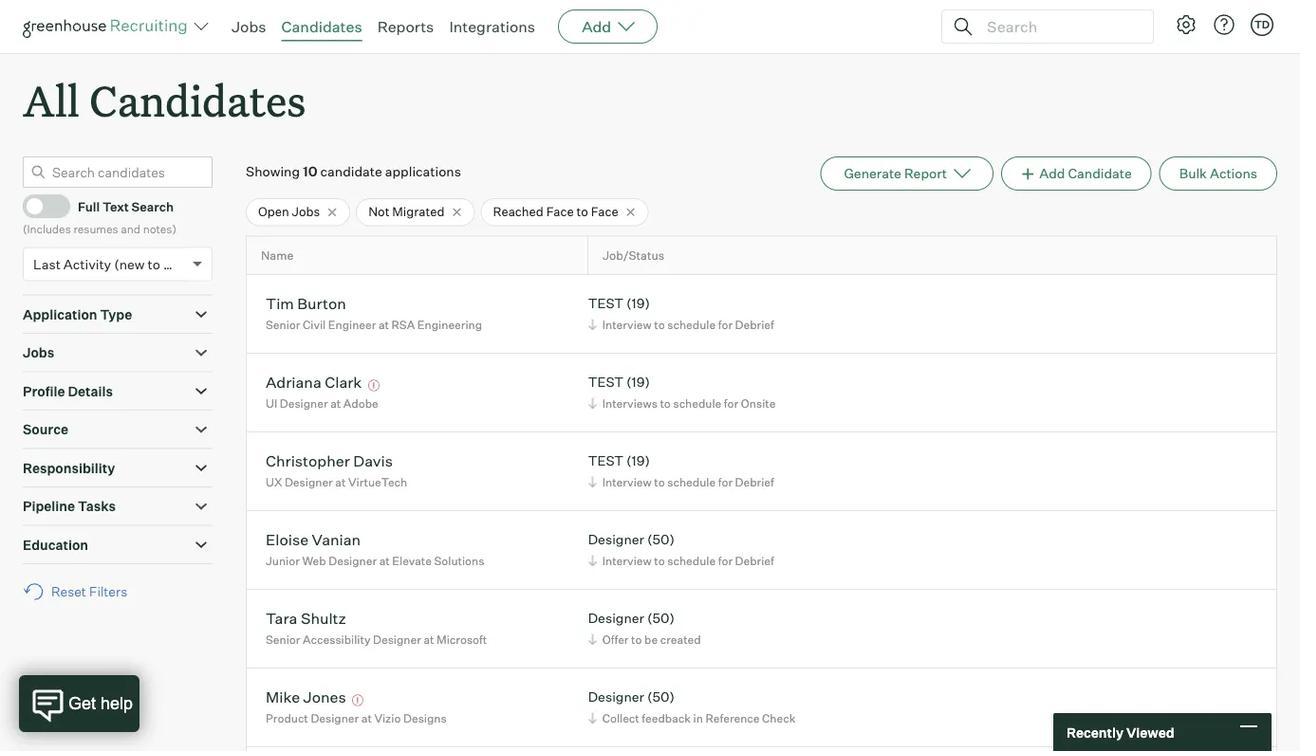 Task type: vqa. For each thing, say whether or not it's contained in the screenshot.
October
no



Task type: locate. For each thing, give the bounding box(es) containing it.
jobs left candidates link
[[232, 17, 266, 36]]

0 vertical spatial (50)
[[647, 532, 675, 548]]

type
[[100, 306, 132, 323]]

feedback
[[642, 712, 691, 726]]

add inside popup button
[[582, 17, 611, 36]]

(19) for christopher davis
[[626, 453, 650, 469]]

schedule up designer (50) interview to schedule for debrief
[[667, 475, 716, 489]]

designer up "offer"
[[588, 610, 644, 627]]

candidates link
[[281, 17, 362, 36]]

test inside test (19) interviews to schedule for onsite
[[588, 374, 624, 391]]

interview down 'interviews'
[[602, 475, 652, 489]]

0 vertical spatial (19)
[[626, 295, 650, 312]]

interview to schedule for debrief link up test (19) interviews to schedule for onsite
[[585, 316, 779, 334]]

ui designer at adobe
[[266, 396, 378, 411]]

designer down jones
[[311, 712, 359, 726]]

2 interview to schedule for debrief link from the top
[[585, 473, 779, 491]]

designer down christopher
[[285, 475, 333, 489]]

3 (19) from the top
[[626, 453, 650, 469]]

interview to schedule for debrief link up designer (50) offer to be created
[[585, 552, 779, 570]]

1 interview to schedule for debrief link from the top
[[585, 316, 779, 334]]

2 (19) from the top
[[626, 374, 650, 391]]

0 vertical spatial test
[[588, 295, 624, 312]]

search
[[132, 199, 174, 214]]

2 vertical spatial interview
[[602, 554, 652, 568]]

christopher davis ux designer at virtuetech
[[266, 451, 407, 489]]

(50) for eloise vanian
[[647, 532, 675, 548]]

1 horizontal spatial add
[[1040, 165, 1065, 182]]

2 test (19) interview to schedule for debrief from the top
[[588, 453, 774, 489]]

schedule inside designer (50) interview to schedule for debrief
[[667, 554, 716, 568]]

(50)
[[647, 532, 675, 548], [647, 610, 675, 627], [647, 689, 675, 706]]

to up test (19) interviews to schedule for onsite
[[654, 318, 665, 332]]

2 vertical spatial interview to schedule for debrief link
[[585, 552, 779, 570]]

designer down vanian at the bottom left of the page
[[329, 554, 377, 568]]

test down 'interviews'
[[588, 453, 624, 469]]

microsoft
[[437, 633, 487, 647]]

at left 'rsa'
[[379, 318, 389, 332]]

be
[[645, 633, 658, 647]]

collect feedback in reference check link
[[585, 710, 800, 728]]

accessibility
[[303, 633, 371, 647]]

not
[[368, 204, 390, 219]]

candidates right the jobs link
[[281, 17, 362, 36]]

to inside test (19) interviews to schedule for onsite
[[660, 396, 671, 411]]

created
[[660, 633, 701, 647]]

for for davis
[[718, 475, 733, 489]]

showing 10 candidate applications
[[246, 163, 461, 180]]

designer up collect
[[588, 689, 644, 706]]

(19) up 'interviews'
[[626, 374, 650, 391]]

0 vertical spatial interview
[[602, 318, 652, 332]]

at inside christopher davis ux designer at virtuetech
[[335, 475, 346, 489]]

schedule up created
[[667, 554, 716, 568]]

candidates down the jobs link
[[89, 72, 306, 128]]

to up designer (50) offer to be created
[[654, 554, 665, 568]]

test for tim burton
[[588, 295, 624, 312]]

0 vertical spatial add
[[582, 17, 611, 36]]

2 vertical spatial test
[[588, 453, 624, 469]]

(includes
[[23, 222, 71, 236]]

to left be
[[631, 633, 642, 647]]

profile
[[23, 383, 65, 400]]

1 vertical spatial (19)
[[626, 374, 650, 391]]

interview to schedule for debrief link for burton
[[585, 316, 779, 334]]

profile details
[[23, 383, 113, 400]]

3 interview from the top
[[602, 554, 652, 568]]

for inside test (19) interviews to schedule for onsite
[[724, 396, 739, 411]]

engineering
[[417, 318, 482, 332]]

at down christopher davis link
[[335, 475, 346, 489]]

(50) up designer (50) offer to be created
[[647, 532, 675, 548]]

at left elevate
[[379, 554, 390, 568]]

(50) up feedback
[[647, 689, 675, 706]]

report
[[904, 165, 947, 182]]

jobs right open
[[292, 204, 320, 219]]

(50) inside designer (50) offer to be created
[[647, 610, 675, 627]]

elevate
[[392, 554, 432, 568]]

1 vertical spatial jobs
[[292, 204, 320, 219]]

0 vertical spatial debrief
[[735, 318, 774, 332]]

2 (50) from the top
[[647, 610, 675, 627]]

eloise vanian junior web designer at elevate solutions
[[266, 530, 484, 568]]

old)
[[163, 256, 188, 273]]

at
[[379, 318, 389, 332], [330, 396, 341, 411], [335, 475, 346, 489], [379, 554, 390, 568], [424, 633, 434, 647], [361, 712, 372, 726]]

0 horizontal spatial jobs
[[23, 345, 54, 361]]

1 debrief from the top
[[735, 318, 774, 332]]

interview up designer (50) offer to be created
[[602, 554, 652, 568]]

interview to schedule for debrief link up designer (50) interview to schedule for debrief
[[585, 473, 779, 491]]

test
[[588, 295, 624, 312], [588, 374, 624, 391], [588, 453, 624, 469]]

activity
[[63, 256, 111, 273]]

application type
[[23, 306, 132, 323]]

interview down job/status
[[602, 318, 652, 332]]

all candidates
[[23, 72, 306, 128]]

0 vertical spatial test (19) interview to schedule for debrief
[[588, 295, 774, 332]]

onsite
[[741, 396, 776, 411]]

designer inside designer (50) offer to be created
[[588, 610, 644, 627]]

candidate
[[320, 163, 382, 180]]

0 horizontal spatial face
[[546, 204, 574, 219]]

adriana clark link
[[266, 373, 362, 395]]

senior
[[266, 318, 300, 332], [266, 633, 300, 647]]

integrations
[[449, 17, 535, 36]]

mike jones has been in reference check for more than 10 days image
[[349, 695, 367, 707]]

designer right accessibility in the left bottom of the page
[[373, 633, 421, 647]]

for for burton
[[718, 318, 733, 332]]

eloise vanian link
[[266, 530, 361, 552]]

2 vertical spatial (19)
[[626, 453, 650, 469]]

generate report button
[[820, 157, 994, 191]]

application
[[23, 306, 97, 323]]

1 vertical spatial debrief
[[735, 475, 774, 489]]

schedule left the onsite
[[673, 396, 722, 411]]

1 vertical spatial interview
[[602, 475, 652, 489]]

interview for eloise vanian
[[602, 554, 652, 568]]

2 debrief from the top
[[735, 475, 774, 489]]

senior down the tim
[[266, 318, 300, 332]]

schedule up test (19) interviews to schedule for onsite
[[667, 318, 716, 332]]

2 senior from the top
[[266, 633, 300, 647]]

designer
[[280, 396, 328, 411], [285, 475, 333, 489], [588, 532, 644, 548], [329, 554, 377, 568], [588, 610, 644, 627], [373, 633, 421, 647], [588, 689, 644, 706], [311, 712, 359, 726]]

1 senior from the top
[[266, 318, 300, 332]]

vanian
[[312, 530, 361, 549]]

1 vertical spatial add
[[1040, 165, 1065, 182]]

1 vertical spatial test
[[588, 374, 624, 391]]

test (19) interview to schedule for debrief
[[588, 295, 774, 332], [588, 453, 774, 489]]

for inside designer (50) interview to schedule for debrief
[[718, 554, 733, 568]]

senior inside tim burton senior civil engineer at rsa engineering
[[266, 318, 300, 332]]

debrief inside designer (50) interview to schedule for debrief
[[735, 554, 774, 568]]

reset
[[51, 584, 86, 600]]

(19)
[[626, 295, 650, 312], [626, 374, 650, 391], [626, 453, 650, 469]]

adriana clark has been in onsite for more than 21 days image
[[365, 380, 382, 392]]

debrief for tim burton
[[735, 318, 774, 332]]

3 test from the top
[[588, 453, 624, 469]]

adriana
[[266, 373, 322, 392]]

face up job/status
[[591, 204, 618, 219]]

reset filters button
[[23, 574, 137, 610]]

vizio
[[374, 712, 401, 726]]

mike jones
[[266, 688, 346, 707]]

christopher davis link
[[266, 451, 393, 473]]

last
[[33, 256, 61, 273]]

in
[[693, 712, 703, 726]]

test (19) interview to schedule for debrief down interviews to schedule for onsite link
[[588, 453, 774, 489]]

tim
[[266, 294, 294, 313]]

test down job/status
[[588, 295, 624, 312]]

open
[[258, 204, 289, 219]]

(new
[[114, 256, 145, 273]]

0 vertical spatial interview to schedule for debrief link
[[585, 316, 779, 334]]

senior for tim
[[266, 318, 300, 332]]

2 test from the top
[[588, 374, 624, 391]]

3 (50) from the top
[[647, 689, 675, 706]]

interview for tim burton
[[602, 318, 652, 332]]

tim burton senior civil engineer at rsa engineering
[[266, 294, 482, 332]]

2 vertical spatial debrief
[[735, 554, 774, 568]]

interview inside designer (50) interview to schedule for debrief
[[602, 554, 652, 568]]

1 horizontal spatial jobs
[[232, 17, 266, 36]]

1 interview from the top
[[602, 318, 652, 332]]

actions
[[1210, 165, 1258, 182]]

face
[[546, 204, 574, 219], [591, 204, 618, 219]]

tara shultz link
[[266, 609, 346, 631]]

senior for tara
[[266, 633, 300, 647]]

2 face from the left
[[591, 204, 618, 219]]

1 (19) from the top
[[626, 295, 650, 312]]

education
[[23, 537, 88, 554]]

recently viewed
[[1067, 724, 1175, 741]]

face right the reached
[[546, 204, 574, 219]]

to inside designer (50) offer to be created
[[631, 633, 642, 647]]

1 (50) from the top
[[647, 532, 675, 548]]

debrief
[[735, 318, 774, 332], [735, 475, 774, 489], [735, 554, 774, 568]]

designer inside eloise vanian junior web designer at elevate solutions
[[329, 554, 377, 568]]

schedule for davis
[[667, 475, 716, 489]]

to left old)
[[148, 256, 160, 273]]

reset filters
[[51, 584, 127, 600]]

offer
[[602, 633, 629, 647]]

to right 'interviews'
[[660, 396, 671, 411]]

test (19) interview to schedule for debrief for burton
[[588, 295, 774, 332]]

(19) down job/status
[[626, 295, 650, 312]]

jobs up profile
[[23, 345, 54, 361]]

2 vertical spatial jobs
[[23, 345, 54, 361]]

test (19) interview to schedule for debrief for davis
[[588, 453, 774, 489]]

junior
[[266, 554, 300, 568]]

showing
[[246, 163, 300, 180]]

mike jones link
[[266, 688, 346, 710]]

test up 'interviews'
[[588, 374, 624, 391]]

1 vertical spatial test (19) interview to schedule for debrief
[[588, 453, 774, 489]]

1 vertical spatial interview to schedule for debrief link
[[585, 473, 779, 491]]

2 vertical spatial (50)
[[647, 689, 675, 706]]

(50) inside designer (50) interview to schedule for debrief
[[647, 532, 675, 548]]

0 horizontal spatial add
[[582, 17, 611, 36]]

test (19) interview to schedule for debrief down job/status
[[588, 295, 774, 332]]

(19) inside test (19) interviews to schedule for onsite
[[626, 374, 650, 391]]

not migrated
[[368, 204, 445, 219]]

adriana clark
[[266, 373, 362, 392]]

0 vertical spatial jobs
[[232, 17, 266, 36]]

shultz
[[301, 609, 346, 628]]

1 test (19) interview to schedule for debrief from the top
[[588, 295, 774, 332]]

migrated
[[392, 204, 445, 219]]

3 debrief from the top
[[735, 554, 774, 568]]

offer to be created link
[[585, 631, 706, 649]]

to for senior civil engineer at rsa engineering
[[654, 318, 665, 332]]

(19) down 'interviews'
[[626, 453, 650, 469]]

designer up designer (50) offer to be created
[[588, 532, 644, 548]]

0 vertical spatial senior
[[266, 318, 300, 332]]

reports
[[377, 17, 434, 36]]

senior inside tara shultz senior accessibility designer at microsoft
[[266, 633, 300, 647]]

christopher
[[266, 451, 350, 470]]

to for junior web designer at elevate solutions
[[654, 554, 665, 568]]

responsibility
[[23, 460, 115, 477]]

Search text field
[[982, 13, 1136, 40]]

generate
[[844, 165, 902, 182]]

generate report
[[844, 165, 947, 182]]

full text search (includes resumes and notes)
[[23, 199, 176, 236]]

2 interview from the top
[[602, 475, 652, 489]]

1 horizontal spatial face
[[591, 204, 618, 219]]

to up designer (50) interview to schedule for debrief
[[654, 475, 665, 489]]

at left microsoft at bottom left
[[424, 633, 434, 647]]

interview
[[602, 318, 652, 332], [602, 475, 652, 489], [602, 554, 652, 568]]

1 vertical spatial senior
[[266, 633, 300, 647]]

senior down tara
[[266, 633, 300, 647]]

1 test from the top
[[588, 295, 624, 312]]

1 face from the left
[[546, 204, 574, 219]]

interview to schedule for debrief link
[[585, 316, 779, 334], [585, 473, 779, 491], [585, 552, 779, 570]]

3 interview to schedule for debrief link from the top
[[585, 552, 779, 570]]

candidates
[[281, 17, 362, 36], [89, 72, 306, 128]]

to inside designer (50) interview to schedule for debrief
[[654, 554, 665, 568]]

(50) up be
[[647, 610, 675, 627]]

1 vertical spatial (50)
[[647, 610, 675, 627]]

add candidate link
[[1001, 157, 1152, 191]]



Task type: describe. For each thing, give the bounding box(es) containing it.
at inside tara shultz senior accessibility designer at microsoft
[[424, 633, 434, 647]]

test for christopher davis
[[588, 453, 624, 469]]

civil
[[303, 318, 326, 332]]

rsa
[[392, 318, 415, 332]]

schedule for vanian
[[667, 554, 716, 568]]

source
[[23, 422, 68, 438]]

designer (50) collect feedback in reference check
[[588, 689, 796, 726]]

10
[[303, 163, 317, 180]]

(19) for tim burton
[[626, 295, 650, 312]]

integrations link
[[449, 17, 535, 36]]

td button
[[1251, 13, 1274, 36]]

reference
[[706, 712, 760, 726]]

reached face to face
[[493, 204, 618, 219]]

candidate reports are now available! apply filters and select "view in app" element
[[820, 157, 994, 191]]

candidate
[[1068, 165, 1132, 182]]

designer (50) offer to be created
[[588, 610, 701, 647]]

(50) for tara shultz
[[647, 610, 675, 627]]

at down clark
[[330, 396, 341, 411]]

last activity (new to old)
[[33, 256, 188, 273]]

debrief for eloise vanian
[[735, 554, 774, 568]]

at down mike jones has been in reference check for more than 10 days image
[[361, 712, 372, 726]]

add for add candidate
[[1040, 165, 1065, 182]]

and
[[121, 222, 140, 236]]

davis
[[353, 451, 393, 470]]

filters
[[89, 584, 127, 600]]

last activity (new to old) option
[[33, 256, 188, 273]]

designer inside designer (50) collect feedback in reference check
[[588, 689, 644, 706]]

schedule inside test (19) interviews to schedule for onsite
[[673, 396, 722, 411]]

td button
[[1247, 9, 1277, 40]]

all
[[23, 72, 80, 128]]

resumes
[[73, 222, 118, 236]]

jones
[[303, 688, 346, 707]]

engineer
[[328, 318, 376, 332]]

tara shultz senior accessibility designer at microsoft
[[266, 609, 487, 647]]

text
[[102, 199, 129, 214]]

schedule for burton
[[667, 318, 716, 332]]

test (19) interviews to schedule for onsite
[[588, 374, 776, 411]]

tasks
[[78, 498, 116, 515]]

interview for christopher davis
[[602, 475, 652, 489]]

pipeline
[[23, 498, 75, 515]]

to right the reached
[[577, 204, 588, 219]]

reached
[[493, 204, 544, 219]]

solutions
[[434, 554, 484, 568]]

Search candidates field
[[23, 157, 213, 188]]

designer inside christopher davis ux designer at virtuetech
[[285, 475, 333, 489]]

full
[[78, 199, 100, 214]]

configure image
[[1175, 13, 1198, 36]]

to for ui designer at adobe
[[660, 396, 671, 411]]

clark
[[325, 373, 362, 392]]

product designer at vizio designs
[[266, 712, 447, 726]]

mike
[[266, 688, 300, 707]]

1 vertical spatial candidates
[[89, 72, 306, 128]]

interview to schedule for debrief link for davis
[[585, 473, 779, 491]]

interview to schedule for debrief link for vanian
[[585, 552, 779, 570]]

designer inside tara shultz senior accessibility designer at microsoft
[[373, 633, 421, 647]]

for for vanian
[[718, 554, 733, 568]]

pipeline tasks
[[23, 498, 116, 515]]

interviews to schedule for onsite link
[[585, 395, 781, 413]]

designer (50) interview to schedule for debrief
[[588, 532, 774, 568]]

notes)
[[143, 222, 176, 236]]

checkmark image
[[31, 199, 46, 212]]

2 horizontal spatial jobs
[[292, 204, 320, 219]]

designer down adriana clark "link"
[[280, 396, 328, 411]]

greenhouse recruiting image
[[23, 15, 194, 38]]

designs
[[403, 712, 447, 726]]

reports link
[[377, 17, 434, 36]]

ui
[[266, 396, 277, 411]]

job/status
[[603, 248, 665, 263]]

0 vertical spatial candidates
[[281, 17, 362, 36]]

tara
[[266, 609, 297, 628]]

bulk
[[1179, 165, 1207, 182]]

to for ux designer at virtuetech
[[654, 475, 665, 489]]

collect
[[602, 712, 639, 726]]

burton
[[297, 294, 346, 313]]

applications
[[385, 163, 461, 180]]

debrief for christopher davis
[[735, 475, 774, 489]]

add button
[[558, 9, 658, 44]]

recently
[[1067, 724, 1124, 741]]

(50) inside designer (50) collect feedback in reference check
[[647, 689, 675, 706]]

eloise
[[266, 530, 309, 549]]

ux
[[266, 475, 282, 489]]

to for senior accessibility designer at microsoft
[[631, 633, 642, 647]]

adobe
[[343, 396, 378, 411]]

at inside tim burton senior civil engineer at rsa engineering
[[379, 318, 389, 332]]

td
[[1255, 18, 1270, 31]]

product
[[266, 712, 308, 726]]

jobs link
[[232, 17, 266, 36]]

add for add
[[582, 17, 611, 36]]

name
[[261, 248, 294, 263]]

interviews
[[602, 396, 658, 411]]

at inside eloise vanian junior web designer at elevate solutions
[[379, 554, 390, 568]]

add candidate
[[1040, 165, 1132, 182]]

details
[[68, 383, 113, 400]]

designer inside designer (50) interview to schedule for debrief
[[588, 532, 644, 548]]

virtuetech
[[348, 475, 407, 489]]



